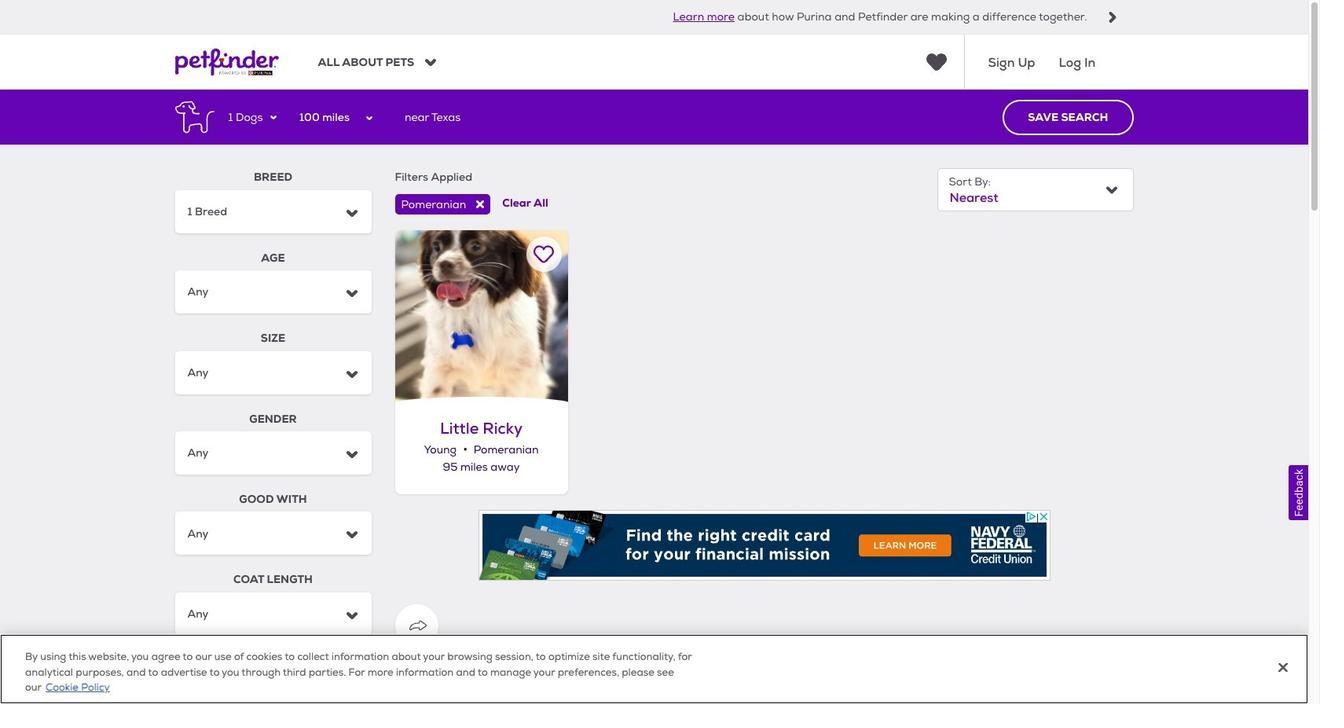 Task type: locate. For each thing, give the bounding box(es) containing it.
advertisement element
[[478, 510, 1050, 580]]

privacy alert dialog
[[0, 635, 1308, 704]]

main content
[[0, 90, 1308, 704]]



Task type: describe. For each thing, give the bounding box(es) containing it.
little ricky, adoptable dog, young male pomeranian, 95 miles away. image
[[395, 230, 568, 403]]

petfinder home image
[[175, 35, 279, 90]]



Task type: vqa. For each thing, say whether or not it's contained in the screenshot.
Advertisement "element"
yes



